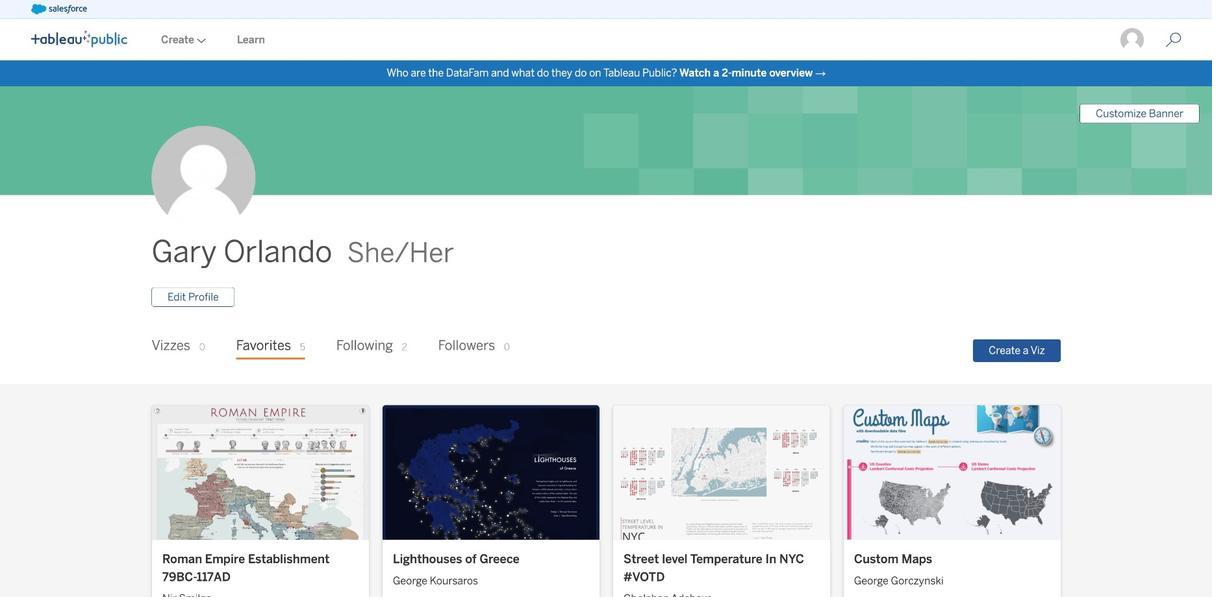 Task type: vqa. For each thing, say whether or not it's contained in the screenshot.
the bottommost the Data
no



Task type: locate. For each thing, give the bounding box(es) containing it.
3 workbook thumbnail image from the left
[[613, 406, 831, 540]]

logo image
[[31, 30, 127, 47]]

salesforce logo image
[[31, 4, 87, 14]]

workbook thumbnail image
[[152, 406, 369, 540], [383, 406, 600, 540], [613, 406, 831, 540], [844, 406, 1061, 540]]

gary.orlando image
[[1120, 27, 1146, 53]]

avatar image
[[152, 126, 256, 230]]



Task type: describe. For each thing, give the bounding box(es) containing it.
4 workbook thumbnail image from the left
[[844, 406, 1061, 540]]

create image
[[194, 38, 206, 43]]

2 workbook thumbnail image from the left
[[383, 406, 600, 540]]

1 workbook thumbnail image from the left
[[152, 406, 369, 540]]

go to search image
[[1151, 32, 1198, 48]]



